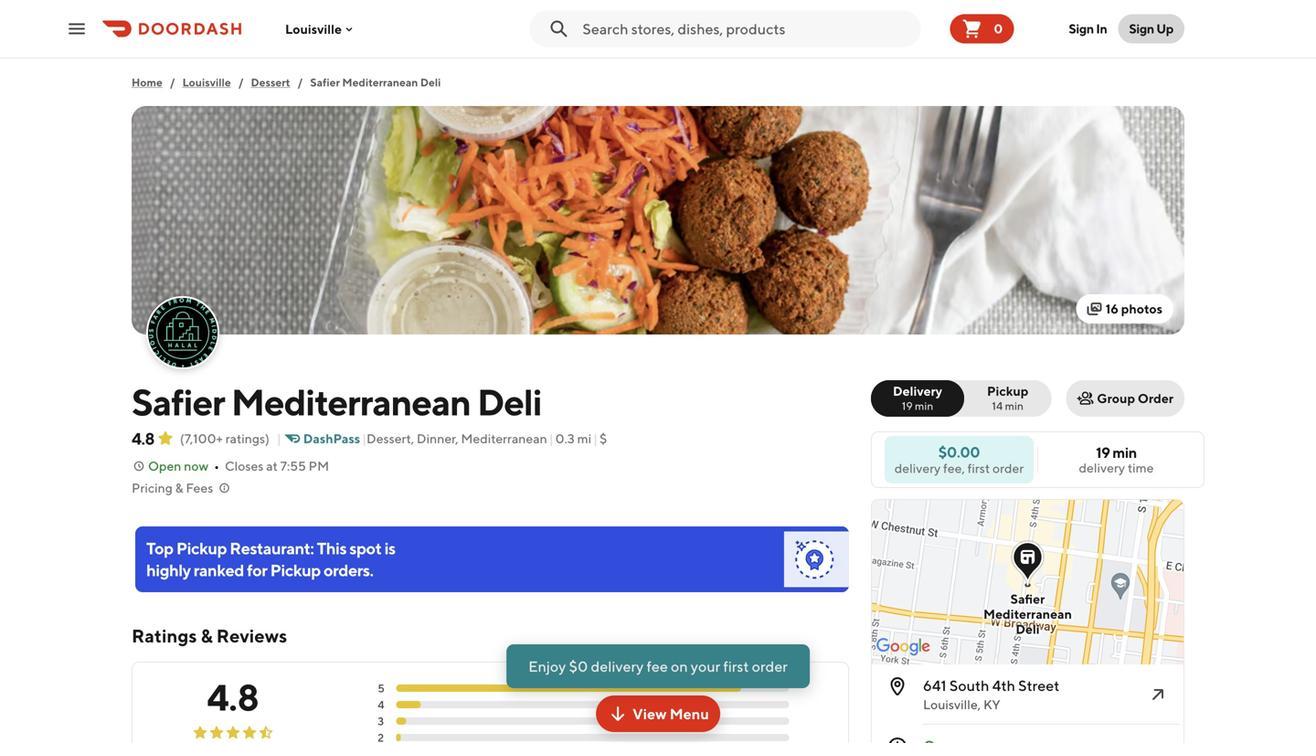Task type: vqa. For each thing, say whether or not it's contained in the screenshot.
second I from the right
no



Task type: locate. For each thing, give the bounding box(es) containing it.
641 south 4th street louisville, ky
[[924, 677, 1060, 712]]

louisville right home
[[183, 76, 231, 89]]

& right the ratings
[[201, 625, 213, 647]]

pickup up 14
[[988, 384, 1029, 399]]

0 vertical spatial order
[[993, 461, 1024, 476]]

sign in
[[1069, 21, 1108, 36]]

mi
[[578, 431, 592, 446]]

sign in link
[[1058, 11, 1119, 47]]

$0.00 delivery fee, first order
[[895, 444, 1024, 476]]

1 horizontal spatial min
[[1006, 400, 1024, 412]]

first
[[968, 461, 991, 476], [724, 658, 749, 675]]

| left 0.3
[[549, 431, 554, 446]]

/ right home "link"
[[170, 76, 175, 89]]

min inside delivery 19 min
[[915, 400, 934, 412]]

delivery for 19 min delivery time
[[1079, 460, 1126, 476]]

sign inside sign in link
[[1069, 21, 1094, 36]]

min down group order button
[[1113, 444, 1137, 461]]

first right the fee,
[[968, 461, 991, 476]]

19 left time
[[1097, 444, 1111, 461]]

0 horizontal spatial 4.8
[[132, 429, 154, 449]]

first right your
[[724, 658, 749, 675]]

min inside pickup 14 min
[[1006, 400, 1024, 412]]

| right dashpass
[[362, 431, 367, 446]]

louisville button
[[285, 21, 357, 36]]

pickup
[[988, 384, 1029, 399], [176, 539, 227, 558], [270, 561, 321, 580]]

0 vertical spatial louisville
[[285, 21, 342, 36]]

none radio containing pickup
[[954, 380, 1052, 417]]

1 / from the left
[[170, 76, 175, 89]]

19
[[902, 400, 913, 412], [1097, 444, 1111, 461]]

& for ratings
[[201, 625, 213, 647]]

19 inside delivery 19 min
[[902, 400, 913, 412]]

2 horizontal spatial /
[[298, 76, 303, 89]]

sign inside sign up link
[[1130, 21, 1155, 36]]

&
[[175, 481, 183, 496], [201, 625, 213, 647]]

0 horizontal spatial &
[[175, 481, 183, 496]]

south
[[950, 677, 990, 695]]

1 horizontal spatial order
[[993, 461, 1024, 476]]

time
[[1128, 460, 1155, 476]]

order
[[993, 461, 1024, 476], [752, 658, 788, 675]]

2 / from the left
[[238, 76, 244, 89]]

dessert link
[[251, 73, 290, 91]]

1 vertical spatial 19
[[1097, 444, 1111, 461]]

0 vertical spatial pickup
[[988, 384, 1029, 399]]

at
[[266, 459, 278, 474]]

2 | from the left
[[362, 431, 367, 446]]

| left $
[[594, 431, 598, 446]]

for
[[247, 561, 267, 580]]

2 sign from the left
[[1130, 21, 1155, 36]]

0 horizontal spatial delivery
[[591, 658, 644, 675]]

fee
[[647, 658, 668, 675]]

1 horizontal spatial /
[[238, 76, 244, 89]]

pickup down 'restaurant:'
[[270, 561, 321, 580]]

0
[[994, 21, 1003, 36]]

5
[[378, 682, 385, 695]]

Store search: begin typing to search for stores available on DoorDash text field
[[583, 19, 914, 39]]

0 horizontal spatial louisville
[[183, 76, 231, 89]]

|
[[277, 431, 281, 446], [362, 431, 367, 446], [549, 431, 554, 446], [594, 431, 598, 446]]

2 horizontal spatial pickup
[[988, 384, 1029, 399]]

1 vertical spatial order
[[752, 658, 788, 675]]

min for pickup
[[1006, 400, 1024, 412]]

dashpass |
[[303, 431, 367, 446]]

delivery left time
[[1079, 460, 1126, 476]]

/ right dessert link
[[298, 76, 303, 89]]

sign left in
[[1069, 21, 1094, 36]]

restaurant:
[[230, 539, 314, 558]]

dessert
[[251, 76, 290, 89]]

1 vertical spatial &
[[201, 625, 213, 647]]

19 down delivery
[[902, 400, 913, 412]]

2 vertical spatial pickup
[[270, 561, 321, 580]]

ranked
[[194, 561, 244, 580]]

• closes at 7:55 pm
[[214, 459, 329, 474]]

open menu image
[[66, 18, 88, 40]]

& left fees
[[175, 481, 183, 496]]

0 horizontal spatial first
[[724, 658, 749, 675]]

0 vertical spatial first
[[968, 461, 991, 476]]

(7,100+ ratings) |
[[180, 431, 281, 446]]

4.8
[[132, 429, 154, 449], [207, 676, 259, 719]]

order methods option group
[[871, 380, 1052, 417]]

deli
[[421, 76, 441, 89], [477, 380, 542, 424], [1016, 622, 1040, 637], [1016, 622, 1040, 637]]

(7,100+
[[180, 431, 223, 446]]

order right your
[[752, 658, 788, 675]]

your
[[691, 658, 721, 675]]

safier
[[310, 76, 340, 89], [132, 380, 225, 424], [1011, 592, 1046, 607], [1011, 592, 1046, 607]]

16 photos button
[[1077, 294, 1174, 324]]

1 | from the left
[[277, 431, 281, 446]]

reviews
[[217, 625, 287, 647]]

louisville
[[285, 21, 342, 36], [183, 76, 231, 89]]

1 vertical spatial first
[[724, 658, 749, 675]]

delivery left the fee,
[[895, 461, 941, 476]]

order inside $0.00 delivery fee, first order
[[993, 461, 1024, 476]]

open now
[[148, 459, 209, 474]]

0 horizontal spatial min
[[915, 400, 934, 412]]

sign left up
[[1130, 21, 1155, 36]]

1 horizontal spatial first
[[968, 461, 991, 476]]

safier mediterranean deli image
[[132, 106, 1185, 335], [148, 298, 218, 368]]

1 sign from the left
[[1069, 21, 1094, 36]]

2 horizontal spatial delivery
[[1079, 460, 1126, 476]]

delivery right $0
[[591, 658, 644, 675]]

delivery
[[1079, 460, 1126, 476], [895, 461, 941, 476], [591, 658, 644, 675]]

0 horizontal spatial sign
[[1069, 21, 1094, 36]]

0 vertical spatial 19
[[902, 400, 913, 412]]

1 horizontal spatial delivery
[[895, 461, 941, 476]]

ratings)
[[226, 431, 270, 446]]

sign up link
[[1119, 14, 1185, 43]]

0 horizontal spatial 19
[[902, 400, 913, 412]]

ratings
[[132, 625, 197, 647]]

min
[[915, 400, 934, 412], [1006, 400, 1024, 412], [1113, 444, 1137, 461]]

2 horizontal spatial min
[[1113, 444, 1137, 461]]

safier mediterranean deli
[[132, 380, 542, 424], [984, 592, 1073, 637], [984, 592, 1073, 637]]

group order
[[1098, 391, 1174, 406]]

in
[[1097, 21, 1108, 36]]

16 photos
[[1106, 301, 1163, 316]]

view menu
[[633, 706, 710, 723]]

min right 14
[[1006, 400, 1024, 412]]

1 vertical spatial louisville
[[183, 76, 231, 89]]

/ left the dessert
[[238, 76, 244, 89]]

•
[[214, 459, 219, 474]]

| up at
[[277, 431, 281, 446]]

delivery inside 19 min delivery time
[[1079, 460, 1126, 476]]

1 horizontal spatial pickup
[[270, 561, 321, 580]]

0 vertical spatial &
[[175, 481, 183, 496]]

1 horizontal spatial sign
[[1130, 21, 1155, 36]]

pricing & fees button
[[132, 479, 232, 497]]

view
[[633, 706, 667, 723]]

1 vertical spatial 4.8
[[207, 676, 259, 719]]

None radio
[[871, 380, 965, 417]]

1 horizontal spatial louisville
[[285, 21, 342, 36]]

19 min delivery time
[[1079, 444, 1155, 476]]

/
[[170, 76, 175, 89], [238, 76, 244, 89], [298, 76, 303, 89]]

min down delivery
[[915, 400, 934, 412]]

1 horizontal spatial 19
[[1097, 444, 1111, 461]]

delivery
[[893, 384, 943, 399]]

louisville up home / louisville / dessert / safier mediterranean deli
[[285, 21, 342, 36]]

louisville,
[[924, 697, 981, 712]]

0 horizontal spatial /
[[170, 76, 175, 89]]

first inside $0.00 delivery fee, first order
[[968, 461, 991, 476]]

sign
[[1069, 21, 1094, 36], [1130, 21, 1155, 36]]

1 vertical spatial pickup
[[176, 539, 227, 558]]

mediterranean
[[342, 76, 418, 89], [231, 380, 471, 424], [461, 431, 548, 446], [984, 607, 1073, 622], [984, 607, 1073, 622]]

4.8 up open
[[132, 429, 154, 449]]

closes
[[225, 459, 264, 474]]

4.8 down reviews
[[207, 676, 259, 719]]

& inside button
[[175, 481, 183, 496]]

pickup up ranked
[[176, 539, 227, 558]]

1 horizontal spatial &
[[201, 625, 213, 647]]

3 | from the left
[[549, 431, 554, 446]]

None radio
[[954, 380, 1052, 417]]

order right $0.00
[[993, 461, 1024, 476]]

delivery inside $0.00 delivery fee, first order
[[895, 461, 941, 476]]



Task type: describe. For each thing, give the bounding box(es) containing it.
powered by google image
[[877, 638, 931, 657]]

$
[[600, 431, 607, 446]]

ky
[[984, 697, 1001, 712]]

spot
[[350, 539, 382, 558]]

home / louisville / dessert / safier mediterranean deli
[[132, 76, 441, 89]]

4th
[[993, 677, 1016, 695]]

641
[[924, 677, 947, 695]]

group
[[1098, 391, 1136, 406]]

0 vertical spatial 4.8
[[132, 429, 154, 449]]

is
[[385, 539, 396, 558]]

dashpass
[[303, 431, 360, 446]]

louisville link
[[183, 73, 231, 91]]

view menu button
[[596, 696, 720, 732]]

min for delivery
[[915, 400, 934, 412]]

dessert,
[[367, 431, 414, 446]]

street
[[1019, 677, 1060, 695]]

top pickup restaurant: this spot is highly ranked for pickup orders.
[[146, 539, 396, 580]]

photos
[[1122, 301, 1163, 316]]

19 inside 19 min delivery time
[[1097, 444, 1111, 461]]

open
[[148, 459, 181, 474]]

4 | from the left
[[594, 431, 598, 446]]

menu
[[670, 706, 710, 723]]

pm
[[309, 459, 329, 474]]

order
[[1138, 391, 1174, 406]]

sign for sign in
[[1069, 21, 1094, 36]]

dessert, dinner, mediterranean | 0.3 mi | $
[[367, 431, 607, 446]]

min inside 19 min delivery time
[[1113, 444, 1137, 461]]

pickup 14 min
[[988, 384, 1029, 412]]

map region
[[767, 370, 1235, 743]]

1 horizontal spatial 4.8
[[207, 676, 259, 719]]

fee,
[[944, 461, 966, 476]]

fees
[[186, 481, 213, 496]]

home link
[[132, 73, 163, 91]]

now
[[184, 459, 209, 474]]

enjoy
[[529, 658, 566, 675]]

home
[[132, 76, 163, 89]]

3 / from the left
[[298, 76, 303, 89]]

ratings & reviews
[[132, 625, 287, 647]]

up
[[1157, 21, 1174, 36]]

16
[[1106, 301, 1119, 316]]

top
[[146, 539, 173, 558]]

0 horizontal spatial pickup
[[176, 539, 227, 558]]

7:55
[[280, 459, 306, 474]]

highly
[[146, 561, 191, 580]]

group order button
[[1067, 380, 1185, 417]]

enjoy $0 delivery fee on your first order
[[529, 658, 788, 675]]

orders.
[[324, 561, 374, 580]]

expand store hours image
[[1148, 581, 1170, 603]]

4
[[378, 699, 385, 711]]

pricing
[[132, 481, 173, 496]]

sign up
[[1130, 21, 1174, 36]]

3
[[378, 715, 384, 728]]

& for pricing
[[175, 481, 183, 496]]

$0.00
[[939, 444, 980, 461]]

0.3
[[556, 431, 575, 446]]

find restaurant in google maps image
[[1148, 684, 1170, 706]]

pickup inside radio
[[988, 384, 1029, 399]]

on
[[671, 658, 688, 675]]

sign for sign up
[[1130, 21, 1155, 36]]

none radio containing delivery
[[871, 380, 965, 417]]

dinner,
[[417, 431, 459, 446]]

pricing & fees
[[132, 481, 213, 496]]

delivery for enjoy $0 delivery fee on your first order
[[591, 658, 644, 675]]

14
[[992, 400, 1003, 412]]

this
[[317, 539, 347, 558]]

0 horizontal spatial order
[[752, 658, 788, 675]]

expand store hours button
[[876, 562, 1181, 621]]

$0
[[569, 658, 588, 675]]

delivery 19 min
[[893, 384, 943, 412]]

0 button
[[951, 14, 1014, 43]]



